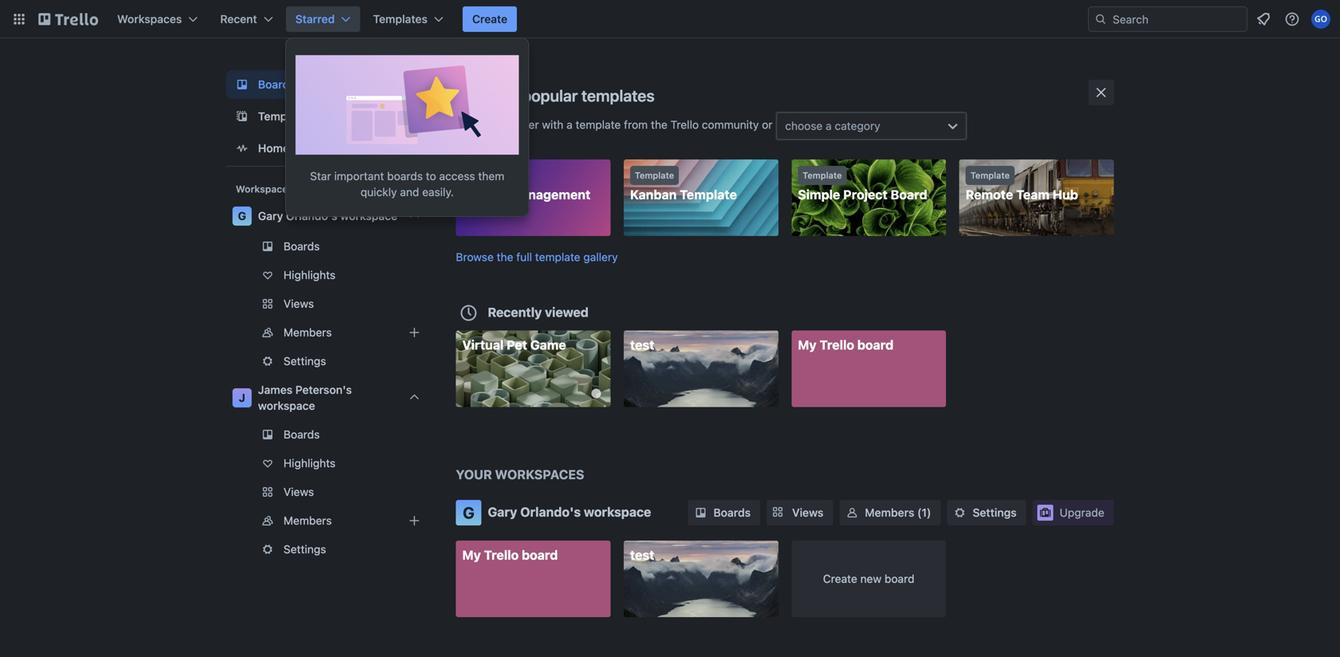 Task type: describe. For each thing, give the bounding box(es) containing it.
template right kanban in the top of the page
[[680, 187, 738, 202]]

1 vertical spatial my trello board link
[[456, 541, 611, 618]]

templates link
[[226, 102, 431, 131]]

template for project
[[467, 170, 507, 181]]

template simple project board
[[798, 170, 928, 202]]

new
[[861, 573, 882, 586]]

members (1)
[[866, 506, 932, 520]]

there is new activity on this board. image
[[592, 389, 601, 399]]

0 vertical spatial my trello board
[[798, 338, 894, 353]]

Search field
[[1108, 7, 1248, 31]]

hub
[[1053, 187, 1079, 202]]

members for gary orlando's workspace
[[284, 326, 332, 339]]

0 vertical spatial my trello board link
[[792, 331, 947, 407]]

members link for peterson's
[[226, 508, 431, 534]]

1 vertical spatial gary
[[488, 505, 518, 520]]

boards for middle the settings link
[[714, 506, 751, 520]]

0 vertical spatial template
[[576, 118, 621, 131]]

workspace for highlights link associated with orlando's
[[341, 210, 398, 223]]

board
[[891, 187, 928, 202]]

easily.
[[422, 186, 454, 199]]

my for the bottom my trello board link
[[463, 548, 481, 563]]

important
[[334, 170, 384, 183]]

recently viewed
[[488, 305, 589, 320]]

game
[[531, 338, 566, 353]]

recent button
[[211, 6, 283, 32]]

template for kanban
[[635, 170, 675, 181]]

starred button
[[286, 6, 361, 32]]

star important boards to access them quickly and easily.
[[310, 170, 505, 199]]

boards for members link for orlando's
[[284, 240, 320, 253]]

1 vertical spatial g
[[463, 504, 475, 522]]

from
[[624, 118, 648, 131]]

create new board
[[824, 573, 915, 586]]

boards for peterson's members link
[[284, 428, 320, 441]]

browse the full template gallery link
[[456, 251, 618, 264]]

simple
[[798, 187, 841, 202]]

access
[[440, 170, 475, 183]]

search image
[[1095, 13, 1108, 26]]

highlights for orlando's
[[284, 269, 336, 282]]

workspaces
[[495, 467, 585, 483]]

upgrade
[[1060, 506, 1105, 520]]

2 vertical spatial views
[[793, 506, 824, 520]]

my for top my trello board link
[[798, 338, 817, 353]]

workspaces button
[[108, 6, 208, 32]]

test link for gary orlando's workspace
[[624, 541, 779, 618]]

2 vertical spatial board
[[885, 573, 915, 586]]

template for remote
[[971, 170, 1010, 181]]

template board image
[[233, 107, 252, 126]]

settings for gary orlando's workspace
[[284, 355, 326, 368]]

workspace for highlights link related to peterson's
[[258, 399, 315, 413]]

trello for the bottom my trello board link
[[484, 548, 519, 563]]

browse the full template gallery
[[456, 251, 618, 264]]

(1)
[[918, 506, 932, 520]]

gary orlando (garyorlando) image
[[1312, 10, 1331, 29]]

browse
[[456, 251, 494, 264]]

home image
[[233, 139, 252, 158]]

views link for peterson's
[[226, 480, 431, 505]]

create button
[[463, 6, 517, 32]]

members link for orlando's
[[226, 320, 431, 346]]

template project management
[[463, 170, 591, 202]]

project inside template simple project board
[[844, 187, 888, 202]]

most popular templates
[[482, 86, 655, 105]]

add image
[[405, 512, 424, 531]]

0 horizontal spatial templates
[[258, 110, 313, 123]]

starred board image
[[296, 48, 519, 155]]

boards
[[387, 170, 423, 183]]

recently
[[488, 305, 542, 320]]

with
[[542, 118, 564, 131]]

0 horizontal spatial a
[[567, 118, 573, 131]]

template kanban template
[[630, 170, 738, 202]]

popular
[[522, 86, 578, 105]]

upgrade button
[[1033, 500, 1115, 526]]

peterson's
[[296, 384, 352, 397]]

1 vertical spatial template
[[535, 251, 581, 264]]

templates inside popup button
[[373, 12, 428, 26]]

test for recently viewed
[[630, 338, 655, 353]]



Task type: vqa. For each thing, say whether or not it's contained in the screenshot.
"Gary Orlando's workspace"
yes



Task type: locate. For each thing, give the bounding box(es) containing it.
0 vertical spatial highlights link
[[226, 263, 431, 288]]

templates up the home
[[258, 110, 313, 123]]

boards link
[[226, 70, 431, 99], [226, 234, 431, 259], [226, 422, 431, 448], [688, 500, 761, 526]]

2 members link from the top
[[226, 508, 431, 534]]

1 horizontal spatial gary
[[488, 505, 518, 520]]

community
[[702, 118, 759, 131]]

test
[[630, 338, 655, 353], [630, 548, 655, 563]]

0 vertical spatial views
[[284, 297, 314, 310]]

2 highlights from the top
[[284, 457, 336, 470]]

0 vertical spatial workspace
[[341, 210, 398, 223]]

workspaces inside popup button
[[117, 12, 182, 26]]

0 vertical spatial members link
[[226, 320, 431, 346]]

1 vertical spatial create
[[824, 573, 858, 586]]

1 horizontal spatial project
[[844, 187, 888, 202]]

1 horizontal spatial templates
[[373, 12, 428, 26]]

management
[[510, 187, 591, 202]]

create for create
[[473, 12, 508, 26]]

1 vertical spatial the
[[497, 251, 514, 264]]

choose a category
[[786, 119, 881, 133]]

views for orlando's
[[284, 297, 314, 310]]

2 project from the left
[[844, 187, 888, 202]]

2 horizontal spatial trello
[[820, 338, 855, 353]]

0 vertical spatial settings
[[284, 355, 326, 368]]

gary
[[258, 210, 283, 223], [488, 505, 518, 520]]

starred
[[296, 12, 335, 26]]

get
[[456, 118, 475, 131]]

template right the "full"
[[535, 251, 581, 264]]

1 vertical spatial gary orlando's workspace
[[488, 505, 652, 520]]

home
[[258, 142, 289, 155]]

1 horizontal spatial my trello board
[[798, 338, 894, 353]]

project
[[463, 187, 507, 202], [844, 187, 888, 202]]

1 vertical spatial settings link
[[948, 500, 1027, 526]]

2 vertical spatial settings link
[[226, 537, 431, 563]]

settings link for peterson's
[[226, 537, 431, 563]]

g down your on the bottom left
[[463, 504, 475, 522]]

2 vertical spatial workspace
[[584, 505, 652, 520]]

to
[[426, 170, 436, 183]]

1 vertical spatial templates
[[258, 110, 313, 123]]

1 horizontal spatial a
[[826, 119, 832, 133]]

boards down star
[[284, 240, 320, 253]]

board for the bottom my trello board link
[[522, 548, 558, 563]]

test link for recently viewed
[[624, 331, 779, 407]]

templates right starred popup button
[[373, 12, 428, 26]]

board
[[858, 338, 894, 353], [522, 548, 558, 563], [885, 573, 915, 586]]

1 vertical spatial test link
[[624, 541, 779, 618]]

my trello board
[[798, 338, 894, 353], [463, 548, 558, 563]]

board image
[[233, 75, 252, 94]]

settings link for orlando's
[[226, 349, 431, 374]]

boards
[[258, 78, 295, 91], [284, 240, 320, 253], [284, 428, 320, 441], [714, 506, 751, 520]]

0 vertical spatial the
[[651, 118, 668, 131]]

0 vertical spatial create
[[473, 12, 508, 26]]

most
[[482, 86, 519, 105]]

views
[[284, 297, 314, 310], [284, 486, 314, 499], [793, 506, 824, 520]]

2 horizontal spatial workspace
[[584, 505, 652, 520]]

highlights link
[[226, 263, 431, 288], [226, 451, 431, 477]]

0 vertical spatial my
[[798, 338, 817, 353]]

create inside button
[[473, 12, 508, 26]]

orlando's down star
[[286, 210, 338, 223]]

template remote team hub
[[966, 170, 1079, 202]]

settings
[[284, 355, 326, 368], [973, 506, 1017, 520], [284, 543, 326, 556]]

1 horizontal spatial my
[[798, 338, 817, 353]]

get going faster with a template from the trello community or
[[456, 118, 776, 131]]

1 vertical spatial workspace
[[258, 399, 315, 413]]

1 horizontal spatial my trello board link
[[792, 331, 947, 407]]

james peterson's workspace
[[258, 384, 352, 413]]

members link
[[226, 320, 431, 346], [226, 508, 431, 534]]

gary down the home
[[258, 210, 283, 223]]

0 horizontal spatial orlando's
[[286, 210, 338, 223]]

your
[[456, 467, 492, 483]]

0 vertical spatial trello
[[671, 118, 699, 131]]

1 horizontal spatial trello
[[671, 118, 699, 131]]

pet
[[507, 338, 528, 353]]

orlando's down workspaces
[[521, 505, 581, 520]]

1 vertical spatial workspaces
[[236, 184, 293, 195]]

template down templates
[[576, 118, 621, 131]]

2 sm image from the left
[[953, 505, 969, 521]]

1 highlights link from the top
[[226, 263, 431, 288]]

gary orlando's workspace
[[258, 210, 398, 223], [488, 505, 652, 520]]

0 horizontal spatial project
[[463, 187, 507, 202]]

template
[[467, 170, 507, 181], [635, 170, 675, 181], [803, 170, 843, 181], [971, 170, 1010, 181], [680, 187, 738, 202]]

1 vertical spatial my trello board
[[463, 548, 558, 563]]

1 horizontal spatial g
[[463, 504, 475, 522]]

trello for top my trello board link
[[820, 338, 855, 353]]

my
[[798, 338, 817, 353], [463, 548, 481, 563]]

0 notifications image
[[1255, 10, 1274, 29]]

add image
[[405, 323, 424, 342]]

highlights
[[284, 269, 336, 282], [284, 457, 336, 470]]

1 horizontal spatial workspaces
[[236, 184, 293, 195]]

sm image
[[845, 505, 861, 521], [953, 505, 969, 521]]

remote
[[966, 187, 1014, 202]]

category
[[835, 119, 881, 133]]

templates button
[[364, 6, 453, 32]]

g
[[238, 210, 246, 223], [463, 504, 475, 522]]

2 vertical spatial trello
[[484, 548, 519, 563]]

boards right the board icon
[[258, 78, 295, 91]]

0 horizontal spatial create
[[473, 12, 508, 26]]

your workspaces
[[456, 467, 585, 483]]

workspace inside james peterson's workspace
[[258, 399, 315, 413]]

1 vertical spatial highlights link
[[226, 451, 431, 477]]

2 test from the top
[[630, 548, 655, 563]]

template up simple
[[803, 170, 843, 181]]

orlando's
[[286, 210, 338, 223], [521, 505, 581, 520]]

template up remote
[[971, 170, 1010, 181]]

0 vertical spatial highlights
[[284, 269, 336, 282]]

1 horizontal spatial workspace
[[341, 210, 398, 223]]

1 vertical spatial my
[[463, 548, 481, 563]]

project inside the template project management
[[463, 187, 507, 202]]

template
[[576, 118, 621, 131], [535, 251, 581, 264]]

sm image
[[693, 505, 709, 521]]

0 vertical spatial workspaces
[[117, 12, 182, 26]]

them
[[478, 170, 505, 183]]

j
[[239, 392, 246, 405]]

star
[[310, 170, 331, 183]]

full
[[517, 251, 532, 264]]

1 test link from the top
[[624, 331, 779, 407]]

1 test from the top
[[630, 338, 655, 353]]

1 vertical spatial trello
[[820, 338, 855, 353]]

views link for orlando's
[[226, 291, 431, 317]]

1 vertical spatial views
[[284, 486, 314, 499]]

1 vertical spatial members link
[[226, 508, 431, 534]]

create left new
[[824, 573, 858, 586]]

1 project from the left
[[463, 187, 507, 202]]

primary element
[[0, 0, 1341, 38]]

0 horizontal spatial gary
[[258, 210, 283, 223]]

0 horizontal spatial gary orlando's workspace
[[258, 210, 398, 223]]

viewed
[[545, 305, 589, 320]]

board for top my trello board link
[[858, 338, 894, 353]]

template for simple
[[803, 170, 843, 181]]

recent
[[220, 12, 257, 26]]

g down home icon
[[238, 210, 246, 223]]

views link
[[226, 291, 431, 317], [226, 480, 431, 505], [767, 500, 834, 526]]

home link
[[226, 134, 431, 163]]

0 vertical spatial test link
[[624, 331, 779, 407]]

1 horizontal spatial the
[[651, 118, 668, 131]]

0 horizontal spatial g
[[238, 210, 246, 223]]

settings link
[[226, 349, 431, 374], [948, 500, 1027, 526], [226, 537, 431, 563]]

template inside template simple project board
[[803, 170, 843, 181]]

1 vertical spatial test
[[630, 548, 655, 563]]

2 vertical spatial settings
[[284, 543, 326, 556]]

a right choose
[[826, 119, 832, 133]]

0 horizontal spatial my
[[463, 548, 481, 563]]

0 horizontal spatial my trello board link
[[456, 541, 611, 618]]

template inside template remote team hub
[[971, 170, 1010, 181]]

kanban
[[630, 187, 677, 202]]

0 horizontal spatial workspace
[[258, 399, 315, 413]]

project left board
[[844, 187, 888, 202]]

templates
[[373, 12, 428, 26], [258, 110, 313, 123]]

workspaces
[[117, 12, 182, 26], [236, 184, 293, 195]]

1 vertical spatial settings
[[973, 506, 1017, 520]]

back to home image
[[38, 6, 98, 32]]

1 sm image from the left
[[845, 505, 861, 521]]

james
[[258, 384, 293, 397]]

1 horizontal spatial create
[[824, 573, 858, 586]]

members
[[284, 326, 332, 339], [866, 506, 915, 520], [284, 514, 332, 528]]

gary orlando's workspace down star
[[258, 210, 398, 223]]

1 vertical spatial highlights
[[284, 457, 336, 470]]

1 horizontal spatial orlando's
[[521, 505, 581, 520]]

test for gary orlando's workspace
[[630, 548, 655, 563]]

highlights for peterson's
[[284, 457, 336, 470]]

the right from
[[651, 118, 668, 131]]

0 vertical spatial settings link
[[226, 349, 431, 374]]

0 vertical spatial orlando's
[[286, 210, 338, 223]]

choose
[[786, 119, 823, 133]]

template up kanban in the top of the page
[[635, 170, 675, 181]]

0 vertical spatial test
[[630, 338, 655, 353]]

template down the going
[[467, 170, 507, 181]]

workspace
[[341, 210, 398, 223], [258, 399, 315, 413], [584, 505, 652, 520]]

and
[[400, 186, 419, 199]]

create up most
[[473, 12, 508, 26]]

or
[[762, 118, 773, 131]]

0 horizontal spatial sm image
[[845, 505, 861, 521]]

project down the them
[[463, 187, 507, 202]]

0 vertical spatial gary
[[258, 210, 283, 223]]

virtual pet game
[[463, 338, 566, 353]]

a right with
[[567, 118, 573, 131]]

1 vertical spatial orlando's
[[521, 505, 581, 520]]

gary orlando's workspace down workspaces
[[488, 505, 652, 520]]

1 members link from the top
[[226, 320, 431, 346]]

1 horizontal spatial gary orlando's workspace
[[488, 505, 652, 520]]

sm image right (1)
[[953, 505, 969, 521]]

highlights link for orlando's
[[226, 263, 431, 288]]

0 vertical spatial gary orlando's workspace
[[258, 210, 398, 223]]

0 horizontal spatial trello
[[484, 548, 519, 563]]

boards right sm icon
[[714, 506, 751, 520]]

views for peterson's
[[284, 486, 314, 499]]

faster
[[510, 118, 539, 131]]

2 highlights link from the top
[[226, 451, 431, 477]]

my trello board link
[[792, 331, 947, 407], [456, 541, 611, 618]]

boards down james peterson's workspace
[[284, 428, 320, 441]]

test link
[[624, 331, 779, 407], [624, 541, 779, 618]]

0 horizontal spatial workspaces
[[117, 12, 182, 26]]

settings for james peterson's workspace
[[284, 543, 326, 556]]

templates
[[582, 86, 655, 105]]

quickly
[[361, 186, 397, 199]]

open information menu image
[[1285, 11, 1301, 27]]

team
[[1017, 187, 1050, 202]]

1 horizontal spatial sm image
[[953, 505, 969, 521]]

0 horizontal spatial my trello board
[[463, 548, 558, 563]]

members for james peterson's workspace
[[284, 514, 332, 528]]

gary down your workspaces
[[488, 505, 518, 520]]

0 vertical spatial templates
[[373, 12, 428, 26]]

gallery
[[584, 251, 618, 264]]

create
[[473, 12, 508, 26], [824, 573, 858, 586]]

the
[[651, 118, 668, 131], [497, 251, 514, 264]]

virtual
[[463, 338, 504, 353]]

1 vertical spatial board
[[522, 548, 558, 563]]

0 horizontal spatial the
[[497, 251, 514, 264]]

0 vertical spatial g
[[238, 210, 246, 223]]

the left the "full"
[[497, 251, 514, 264]]

create for create new board
[[824, 573, 858, 586]]

going
[[478, 118, 507, 131]]

0 vertical spatial board
[[858, 338, 894, 353]]

sm image left members (1)
[[845, 505, 861, 521]]

virtual pet game link
[[456, 331, 611, 407]]

1 highlights from the top
[[284, 269, 336, 282]]

highlights link for peterson's
[[226, 451, 431, 477]]

2 test link from the top
[[624, 541, 779, 618]]

template inside the template project management
[[467, 170, 507, 181]]



